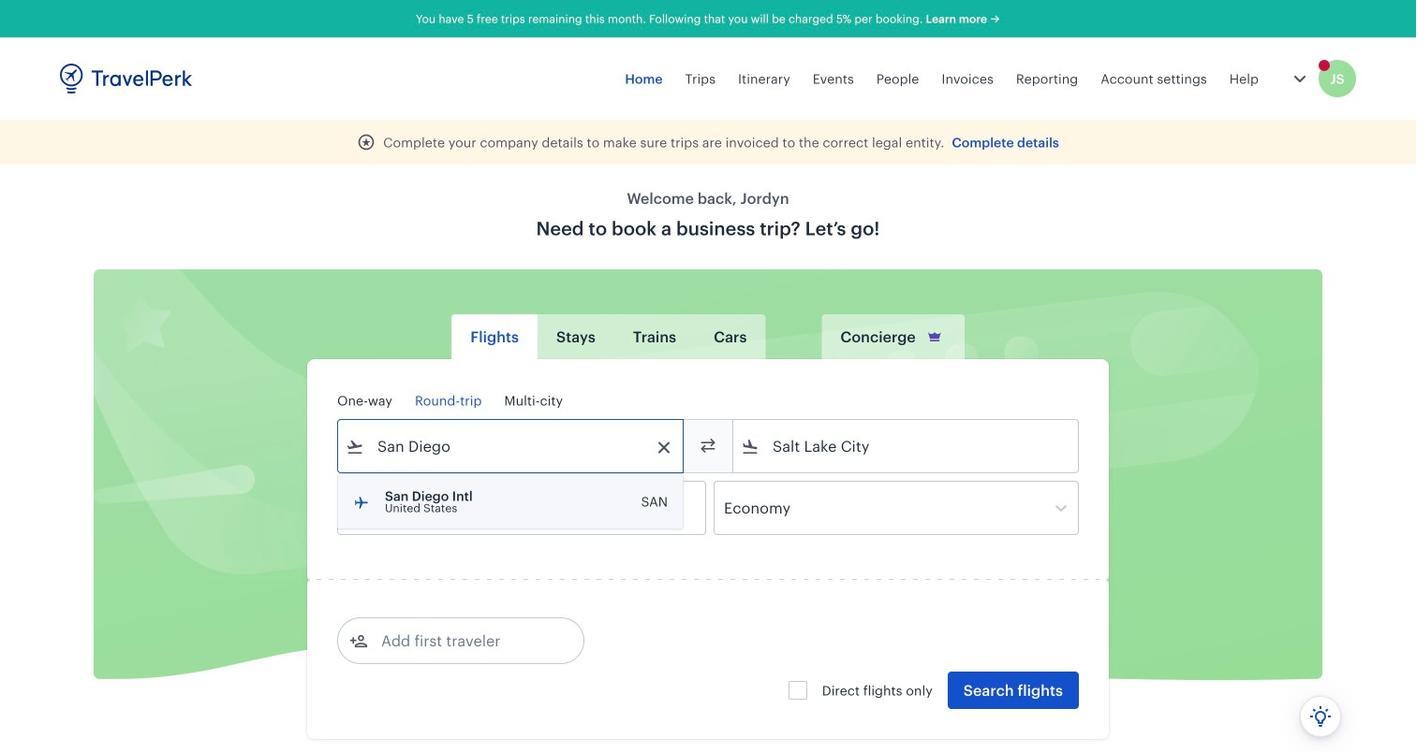Task type: locate. For each thing, give the bounding box(es) containing it.
Depart text field
[[364, 482, 462, 535]]

Add first traveler search field
[[368, 627, 563, 657]]

To search field
[[760, 432, 1054, 462]]



Task type: describe. For each thing, give the bounding box(es) containing it.
From search field
[[364, 432, 658, 462]]

Return text field
[[476, 482, 573, 535]]



Task type: vqa. For each thing, say whether or not it's contained in the screenshot.
From search field on the left of page
yes



